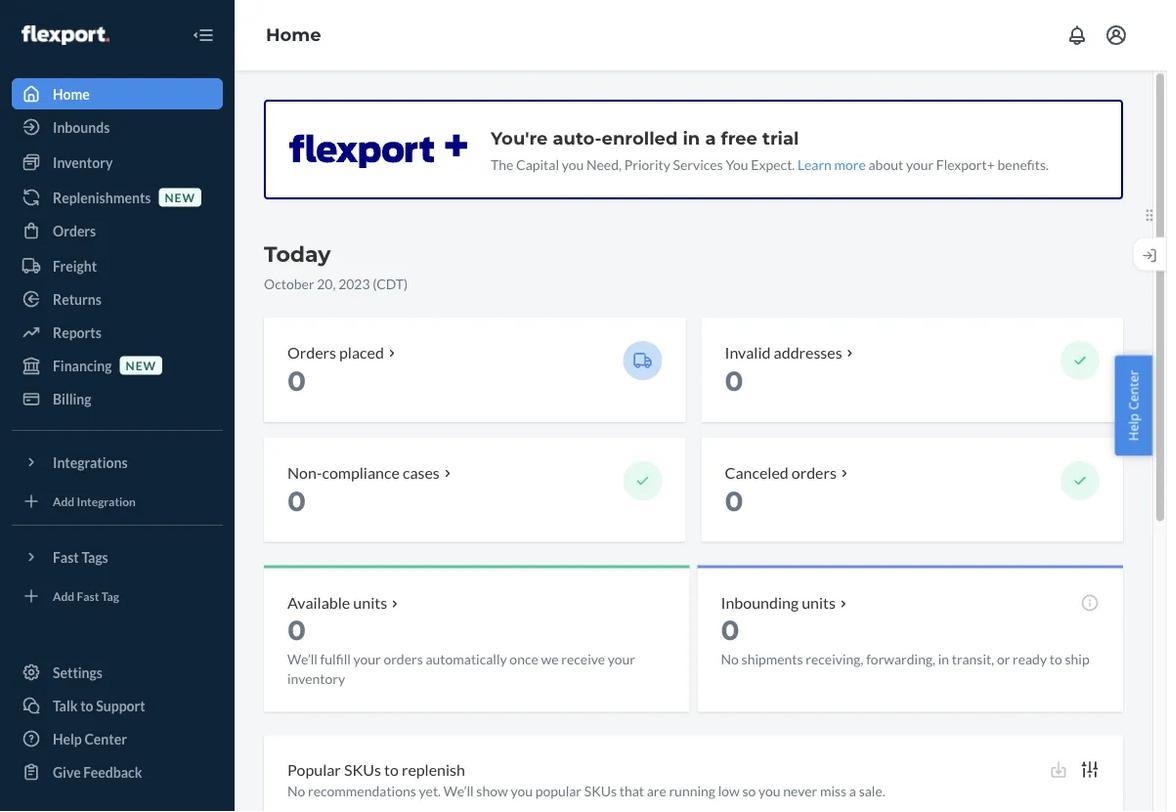 Task type: locate. For each thing, give the bounding box(es) containing it.
0 horizontal spatial home link
[[12, 78, 223, 109]]

in inside 0 no shipments receiving, forwarding, in transit, or ready to ship
[[938, 651, 949, 668]]

fast
[[53, 549, 79, 565], [77, 589, 99, 603]]

1 horizontal spatial to
[[384, 761, 399, 780]]

help inside help center link
[[53, 731, 82, 747]]

no left shipments
[[721, 651, 739, 668]]

home link right the close navigation icon
[[266, 24, 321, 46]]

0 vertical spatial to
[[1050, 651, 1062, 668]]

0 vertical spatial home
[[266, 24, 321, 46]]

no down popular
[[287, 783, 305, 800]]

1 horizontal spatial home link
[[266, 24, 321, 46]]

orders inside orders link
[[53, 222, 96, 239]]

orders placed
[[287, 343, 384, 362]]

units right available at the bottom of the page
[[353, 594, 387, 613]]

center
[[1125, 370, 1142, 410], [85, 731, 127, 747]]

1 vertical spatial new
[[126, 358, 156, 372]]

1 horizontal spatial help
[[1125, 414, 1142, 441]]

0 vertical spatial we'll
[[287, 651, 318, 668]]

0 horizontal spatial you
[[511, 783, 533, 800]]

more
[[834, 156, 866, 173]]

cases
[[403, 463, 440, 482]]

reports
[[53, 324, 101, 341]]

popular
[[535, 783, 582, 800]]

0 down available at the bottom of the page
[[287, 613, 306, 647]]

fast tags button
[[12, 542, 223, 573]]

1 vertical spatial orders
[[287, 343, 336, 362]]

0 down invalid
[[725, 364, 743, 398]]

0
[[287, 364, 306, 398], [725, 364, 743, 398], [287, 485, 306, 518], [725, 485, 743, 518], [287, 613, 306, 647], [721, 613, 740, 647]]

0 down canceled
[[725, 485, 743, 518]]

orders
[[792, 463, 837, 482], [384, 651, 423, 668]]

you're
[[491, 127, 548, 149]]

no inside 0 no shipments receiving, forwarding, in transit, or ready to ship
[[721, 651, 739, 668]]

0 vertical spatial in
[[683, 127, 700, 149]]

0 horizontal spatial in
[[683, 127, 700, 149]]

fast left tags
[[53, 549, 79, 565]]

0 horizontal spatial help center
[[53, 731, 127, 747]]

0 vertical spatial home link
[[266, 24, 321, 46]]

learn
[[798, 156, 832, 173]]

invalid
[[725, 343, 771, 362]]

1 horizontal spatial you
[[562, 156, 584, 173]]

1 vertical spatial help
[[53, 731, 82, 747]]

1 vertical spatial in
[[938, 651, 949, 668]]

1 vertical spatial no
[[287, 783, 305, 800]]

1 horizontal spatial we'll
[[444, 783, 474, 800]]

0 horizontal spatial orders
[[53, 222, 96, 239]]

0 horizontal spatial no
[[287, 783, 305, 800]]

0 horizontal spatial to
[[80, 697, 93, 714]]

0 vertical spatial fast
[[53, 549, 79, 565]]

new up orders link at left
[[165, 190, 195, 204]]

0 vertical spatial orders
[[53, 222, 96, 239]]

today october 20, 2023 ( cdt )
[[264, 241, 408, 292]]

0 horizontal spatial center
[[85, 731, 127, 747]]

0 down inbounding
[[721, 613, 740, 647]]

1 horizontal spatial no
[[721, 651, 739, 668]]

0 horizontal spatial new
[[126, 358, 156, 372]]

1 horizontal spatial in
[[938, 651, 949, 668]]

you
[[562, 156, 584, 173], [511, 783, 533, 800], [759, 783, 781, 800]]

popular skus to replenish
[[287, 761, 465, 780]]

open notifications image
[[1065, 23, 1089, 47]]

orders
[[53, 222, 96, 239], [287, 343, 336, 362]]

services
[[673, 156, 723, 173]]

to left the ship
[[1050, 651, 1062, 668]]

new for financing
[[126, 358, 156, 372]]

1 vertical spatial orders
[[384, 651, 423, 668]]

1 vertical spatial a
[[849, 783, 856, 800]]

1 horizontal spatial new
[[165, 190, 195, 204]]

1 horizontal spatial help center
[[1125, 370, 1142, 441]]

skus left that
[[584, 783, 617, 800]]

(
[[373, 275, 377, 292]]

in
[[683, 127, 700, 149], [938, 651, 949, 668]]

settings link
[[12, 657, 223, 688]]

0 for invalid
[[725, 364, 743, 398]]

0 horizontal spatial we'll
[[287, 651, 318, 668]]

open account menu image
[[1105, 23, 1128, 47]]

expect.
[[751, 156, 795, 173]]

receive
[[561, 651, 605, 668]]

2 add from the top
[[53, 589, 74, 603]]

integrations button
[[12, 447, 223, 478]]

0 for non-
[[287, 485, 306, 518]]

2 vertical spatial to
[[384, 761, 399, 780]]

flexport logo image
[[22, 25, 109, 45]]

skus up recommendations
[[344, 761, 381, 780]]

1 vertical spatial home link
[[12, 78, 223, 109]]

0 horizontal spatial orders
[[384, 651, 423, 668]]

a inside you're auto-enrolled in a free trial the capital you need, priority services you expect. learn more about your flexport+ benefits.
[[705, 127, 716, 149]]

home up inbounds
[[53, 86, 90, 102]]

cdt
[[377, 275, 404, 292]]

2023
[[338, 275, 370, 292]]

your right fulfill
[[353, 651, 381, 668]]

orders left automatically
[[384, 651, 423, 668]]

no
[[721, 651, 739, 668], [287, 783, 305, 800]]

home link up inbounds 'link'
[[12, 78, 223, 109]]

add integration
[[53, 494, 136, 508]]

your right about
[[906, 156, 934, 173]]

1 vertical spatial we'll
[[444, 783, 474, 800]]

1 vertical spatial add
[[53, 589, 74, 603]]

non-
[[287, 463, 322, 482]]

0 vertical spatial a
[[705, 127, 716, 149]]

your right receive on the bottom
[[608, 651, 635, 668]]

you inside you're auto-enrolled in a free trial the capital you need, priority services you expect. learn more about your flexport+ benefits.
[[562, 156, 584, 173]]

0 vertical spatial center
[[1125, 370, 1142, 410]]

1 horizontal spatial a
[[849, 783, 856, 800]]

1 add from the top
[[53, 494, 74, 508]]

you right so
[[759, 783, 781, 800]]

a left free
[[705, 127, 716, 149]]

a left sale.
[[849, 783, 856, 800]]

0 for orders
[[287, 364, 306, 398]]

0 horizontal spatial units
[[353, 594, 387, 613]]

your
[[906, 156, 934, 173], [353, 651, 381, 668], [608, 651, 635, 668]]

home
[[266, 24, 321, 46], [53, 86, 90, 102]]

in up the services
[[683, 127, 700, 149]]

0 down non-
[[287, 485, 306, 518]]

orders up freight
[[53, 222, 96, 239]]

orders for orders placed
[[287, 343, 336, 362]]

0 vertical spatial add
[[53, 494, 74, 508]]

home right the close navigation icon
[[266, 24, 321, 46]]

fast inside fast tags dropdown button
[[53, 549, 79, 565]]

1 vertical spatial help center
[[53, 731, 127, 747]]

home link
[[266, 24, 321, 46], [12, 78, 223, 109]]

you down auto-
[[562, 156, 584, 173]]

1 vertical spatial home
[[53, 86, 90, 102]]

1 units from the left
[[353, 594, 387, 613]]

to up recommendations
[[384, 761, 399, 780]]

1 horizontal spatial units
[[802, 594, 836, 613]]

you
[[726, 156, 748, 173]]

so
[[742, 783, 756, 800]]

to right talk
[[80, 697, 93, 714]]

center inside button
[[1125, 370, 1142, 410]]

units up 'receiving,'
[[802, 594, 836, 613]]

talk to support button
[[12, 690, 223, 721]]

a
[[705, 127, 716, 149], [849, 783, 856, 800]]

inventory link
[[12, 147, 223, 178]]

available units
[[287, 594, 387, 613]]

support
[[96, 697, 145, 714]]

returns link
[[12, 283, 223, 315]]

0 vertical spatial help center
[[1125, 370, 1142, 441]]

orders right canceled
[[792, 463, 837, 482]]

0 vertical spatial help
[[1125, 414, 1142, 441]]

2 horizontal spatial your
[[906, 156, 934, 173]]

1 horizontal spatial orders
[[287, 343, 336, 362]]

in left transit,
[[938, 651, 949, 668]]

1 vertical spatial fast
[[77, 589, 99, 603]]

addresses
[[774, 343, 842, 362]]

units for inbounding units
[[802, 594, 836, 613]]

sale.
[[859, 783, 885, 800]]

compliance
[[322, 463, 400, 482]]

0 no shipments receiving, forwarding, in transit, or ready to ship
[[721, 613, 1090, 668]]

in inside you're auto-enrolled in a free trial the capital you need, priority services you expect. learn more about your flexport+ benefits.
[[683, 127, 700, 149]]

1 horizontal spatial center
[[1125, 370, 1142, 410]]

0 horizontal spatial skus
[[344, 761, 381, 780]]

new
[[165, 190, 195, 204], [126, 358, 156, 372]]

0 horizontal spatial your
[[353, 651, 381, 668]]

we'll up the inventory
[[287, 651, 318, 668]]

to inside 0 no shipments receiving, forwarding, in transit, or ready to ship
[[1050, 651, 1062, 668]]

we'll right yet.
[[444, 783, 474, 800]]

1 horizontal spatial skus
[[584, 783, 617, 800]]

give feedback button
[[12, 757, 223, 788]]

skus
[[344, 761, 381, 780], [584, 783, 617, 800]]

add down fast tags
[[53, 589, 74, 603]]

20,
[[317, 275, 336, 292]]

fast left tag
[[77, 589, 99, 603]]

we'll
[[287, 651, 318, 668], [444, 783, 474, 800]]

transit,
[[952, 651, 994, 668]]

canceled
[[725, 463, 789, 482]]

benefits.
[[998, 156, 1049, 173]]

free
[[721, 127, 758, 149]]

1 vertical spatial center
[[85, 731, 127, 747]]

add left the "integration"
[[53, 494, 74, 508]]

need,
[[586, 156, 622, 173]]

invalid addresses
[[725, 343, 842, 362]]

0 horizontal spatial a
[[705, 127, 716, 149]]

orders inside the 0 we'll fulfill your orders automatically once we receive your inventory
[[384, 651, 423, 668]]

0 vertical spatial new
[[165, 190, 195, 204]]

inbounds
[[53, 119, 110, 135]]

2 units from the left
[[802, 594, 836, 613]]

0 down orders placed
[[287, 364, 306, 398]]

new down reports link
[[126, 358, 156, 372]]

0 horizontal spatial help
[[53, 731, 82, 747]]

1 vertical spatial to
[[80, 697, 93, 714]]

give
[[53, 764, 81, 781]]

you right show
[[511, 783, 533, 800]]

2 horizontal spatial to
[[1050, 651, 1062, 668]]

or
[[997, 651, 1010, 668]]

help
[[1125, 414, 1142, 441], [53, 731, 82, 747]]

0 vertical spatial no
[[721, 651, 739, 668]]

1 horizontal spatial orders
[[792, 463, 837, 482]]

0 vertical spatial skus
[[344, 761, 381, 780]]

orders left placed
[[287, 343, 336, 362]]



Task type: vqa. For each thing, say whether or not it's contained in the screenshot.
the bottommost we'll
yes



Task type: describe. For each thing, give the bounding box(es) containing it.
tag
[[101, 589, 119, 603]]

automatically
[[426, 651, 507, 668]]

inbounding units
[[721, 594, 836, 613]]

your inside you're auto-enrolled in a free trial the capital you need, priority services you expect. learn more about your flexport+ benefits.
[[906, 156, 934, 173]]

about
[[869, 156, 903, 173]]

low
[[718, 783, 740, 800]]

add integration link
[[12, 486, 223, 517]]

new for replenishments
[[165, 190, 195, 204]]

freight link
[[12, 250, 223, 282]]

are
[[647, 783, 666, 800]]

show
[[476, 783, 508, 800]]

flexport+
[[936, 156, 995, 173]]

shipments
[[742, 651, 803, 668]]

help center link
[[12, 723, 223, 755]]

settings
[[53, 664, 103, 681]]

enrolled
[[602, 127, 678, 149]]

feedback
[[83, 764, 142, 781]]

financing
[[53, 357, 112, 374]]

you're auto-enrolled in a free trial the capital you need, priority services you expect. learn more about your flexport+ benefits.
[[491, 127, 1049, 173]]

inventory
[[53, 154, 113, 171]]

billing
[[53, 391, 91, 407]]

2 horizontal spatial you
[[759, 783, 781, 800]]

that
[[619, 783, 644, 800]]

inventory
[[287, 671, 345, 687]]

0 inside 0 no shipments receiving, forwarding, in transit, or ready to ship
[[721, 613, 740, 647]]

0 vertical spatial orders
[[792, 463, 837, 482]]

forwarding,
[[866, 651, 936, 668]]

1 horizontal spatial your
[[608, 651, 635, 668]]

we'll inside the 0 we'll fulfill your orders automatically once we receive your inventory
[[287, 651, 318, 668]]

replenishments
[[53, 189, 151, 206]]

returns
[[53, 291, 101, 307]]

units for available units
[[353, 594, 387, 613]]

never
[[783, 783, 817, 800]]

1 vertical spatial skus
[[584, 783, 617, 800]]

help center button
[[1115, 355, 1152, 456]]

placed
[[339, 343, 384, 362]]

help center inside help center button
[[1125, 370, 1142, 441]]

integrations
[[53, 454, 128, 471]]

0 horizontal spatial home
[[53, 86, 90, 102]]

close navigation image
[[192, 23, 215, 47]]

reports link
[[12, 317, 223, 348]]

1 horizontal spatial home
[[266, 24, 321, 46]]

priority
[[624, 156, 670, 173]]

miss
[[820, 783, 847, 800]]

once
[[510, 651, 538, 668]]

running
[[669, 783, 716, 800]]

help inside help center button
[[1125, 414, 1142, 441]]

non-compliance cases
[[287, 463, 440, 482]]

the
[[491, 156, 514, 173]]

0 inside the 0 we'll fulfill your orders automatically once we receive your inventory
[[287, 613, 306, 647]]

talk to support
[[53, 697, 145, 714]]

today
[[264, 241, 331, 267]]

give feedback
[[53, 764, 142, 781]]

0 for canceled
[[725, 485, 743, 518]]

help center inside help center link
[[53, 731, 127, 747]]

billing link
[[12, 383, 223, 414]]

orders link
[[12, 215, 223, 246]]

receiving,
[[806, 651, 864, 668]]

yet.
[[419, 783, 441, 800]]

replenish
[[402, 761, 465, 780]]

learn more link
[[798, 156, 866, 173]]

canceled orders
[[725, 463, 837, 482]]

ship
[[1065, 651, 1090, 668]]

we
[[541, 651, 559, 668]]

october
[[264, 275, 314, 292]]

trial
[[762, 127, 799, 149]]

add for add integration
[[53, 494, 74, 508]]

inbounds link
[[12, 111, 223, 143]]

fast tags
[[53, 549, 108, 565]]

available
[[287, 594, 350, 613]]

fast inside the 'add fast tag' link
[[77, 589, 99, 603]]

talk
[[53, 697, 78, 714]]

ready
[[1013, 651, 1047, 668]]

integration
[[77, 494, 136, 508]]

inbounding
[[721, 594, 799, 613]]

orders for orders
[[53, 222, 96, 239]]

add for add fast tag
[[53, 589, 74, 603]]

add fast tag
[[53, 589, 119, 603]]

to inside button
[[80, 697, 93, 714]]

add fast tag link
[[12, 581, 223, 612]]

)
[[404, 275, 408, 292]]

capital
[[516, 156, 559, 173]]

no recommendations yet. we'll show you popular skus that are running low so you never miss a sale.
[[287, 783, 885, 800]]

auto-
[[553, 127, 602, 149]]

fulfill
[[320, 651, 351, 668]]

tags
[[82, 549, 108, 565]]



